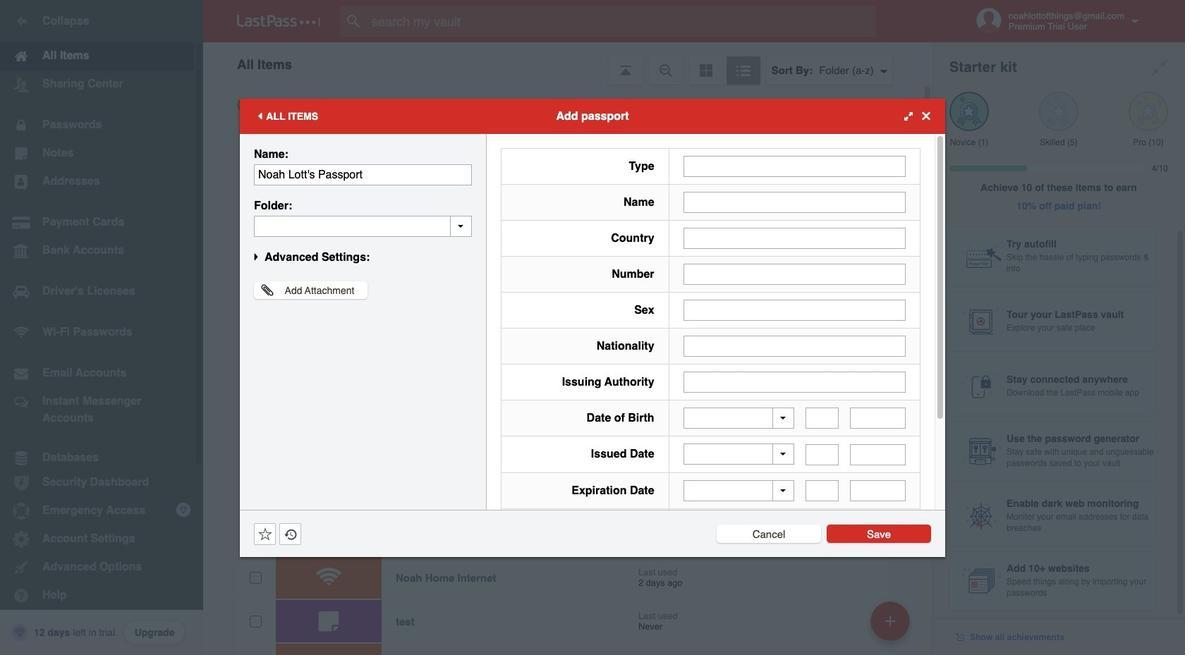 Task type: vqa. For each thing, say whether or not it's contained in the screenshot.
new item element
no



Task type: locate. For each thing, give the bounding box(es) containing it.
dialog
[[240, 98, 946, 612]]

None text field
[[254, 164, 472, 185], [684, 192, 906, 213], [684, 336, 906, 357], [806, 408, 839, 429], [850, 408, 906, 429], [806, 444, 839, 465], [850, 444, 906, 465], [806, 481, 839, 502], [254, 164, 472, 185], [684, 192, 906, 213], [684, 336, 906, 357], [806, 408, 839, 429], [850, 408, 906, 429], [806, 444, 839, 465], [850, 444, 906, 465], [806, 481, 839, 502]]

None text field
[[684, 156, 906, 177], [254, 216, 472, 237], [684, 228, 906, 249], [684, 264, 906, 285], [684, 300, 906, 321], [684, 372, 906, 393], [850, 481, 906, 502], [684, 156, 906, 177], [254, 216, 472, 237], [684, 228, 906, 249], [684, 264, 906, 285], [684, 300, 906, 321], [684, 372, 906, 393], [850, 481, 906, 502]]

main navigation navigation
[[0, 0, 203, 656]]



Task type: describe. For each thing, give the bounding box(es) containing it.
new item navigation
[[866, 598, 919, 656]]

search my vault text field
[[340, 6, 904, 37]]

Search search field
[[340, 6, 904, 37]]

vault options navigation
[[203, 42, 933, 85]]

new item image
[[886, 616, 895, 626]]

lastpass image
[[237, 15, 320, 28]]



